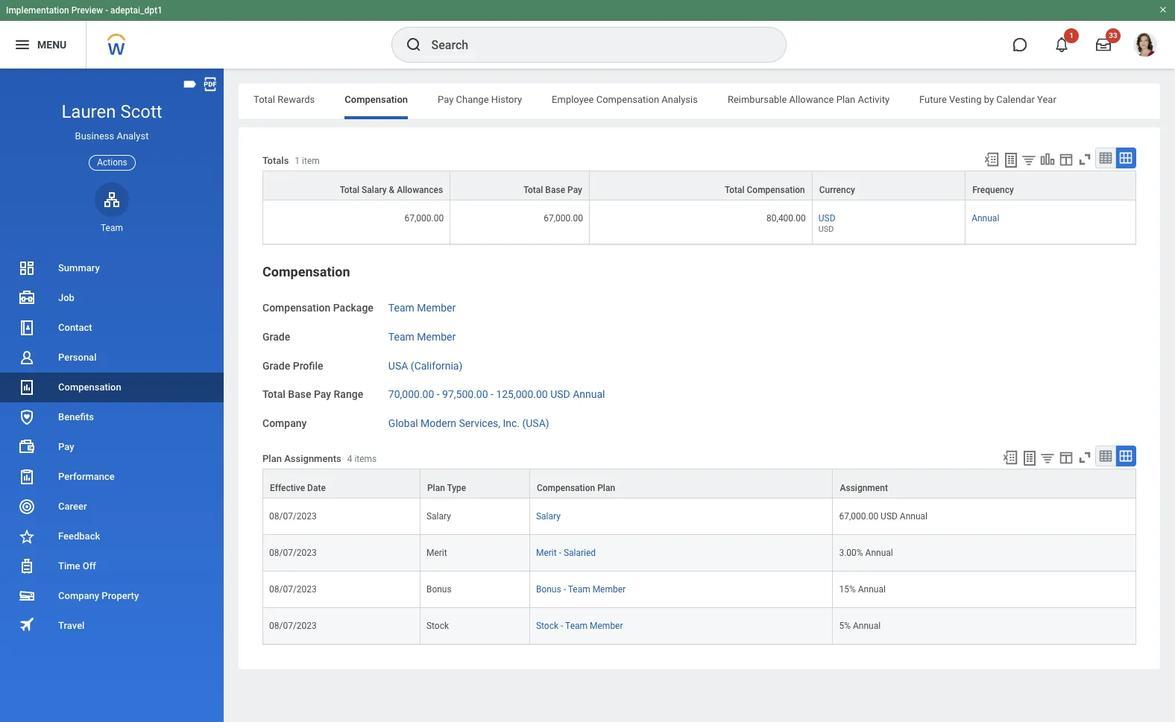 Task type: vqa. For each thing, say whether or not it's contained in the screenshot.
"company property" link
yes



Task type: describe. For each thing, give the bounding box(es) containing it.
summary image
[[18, 260, 36, 277]]

export to worksheets image
[[1021, 450, 1039, 468]]

67,000.00 inside compensation group
[[839, 512, 879, 522]]

summary
[[58, 263, 100, 274]]

usd link
[[819, 210, 836, 224]]

total for total compensation
[[725, 185, 745, 195]]

property
[[102, 591, 139, 602]]

analyst
[[117, 131, 149, 142]]

usd usd
[[819, 213, 836, 234]]

(california)
[[411, 360, 463, 372]]

compensation button
[[263, 264, 350, 280]]

menu
[[37, 39, 67, 50]]

1 inside button
[[1070, 31, 1074, 40]]

usd inside the usd usd
[[819, 224, 834, 234]]

total for total base pay range
[[263, 389, 286, 401]]

2 fullscreen image from the top
[[1077, 450, 1093, 466]]

team inside 'link'
[[101, 223, 123, 233]]

row containing total salary & allowances
[[263, 171, 1137, 201]]

80,400.00
[[767, 213, 806, 224]]

company for company property
[[58, 591, 99, 602]]

pay link
[[0, 433, 224, 462]]

travel image
[[18, 616, 36, 634]]

team member for compensation package
[[389, 302, 456, 314]]

salary link
[[536, 509, 561, 522]]

time off link
[[0, 552, 224, 582]]

date
[[307, 483, 326, 494]]

actions button
[[89, 155, 136, 171]]

rewards
[[278, 94, 315, 105]]

scott
[[120, 101, 162, 122]]

1 button
[[1046, 28, 1079, 61]]

compensation inside total compensation popup button
[[747, 185, 805, 195]]

team link
[[95, 183, 129, 234]]

pay inside compensation group
[[314, 389, 331, 401]]

actions
[[97, 157, 127, 167]]

1 horizontal spatial salary
[[427, 512, 451, 522]]

member up (california) in the left of the page
[[417, 331, 456, 343]]

70,000.00 - 97,500.00 - 125,000.00 usd annual
[[389, 389, 605, 401]]

future vesting by calendar year
[[920, 94, 1057, 105]]

select to filter grid data image for assignments
[[1040, 450, 1056, 466]]

type
[[447, 483, 466, 494]]

- for 70,000.00
[[437, 389, 440, 401]]

salary inside total salary & allowances popup button
[[362, 185, 387, 195]]

base for total base pay range
[[288, 389, 311, 401]]

company property link
[[0, 582, 224, 612]]

compensation plan
[[537, 483, 615, 494]]

3.00%
[[839, 548, 863, 559]]

row containing effective date
[[263, 469, 1137, 499]]

off
[[83, 561, 96, 572]]

compensation inside compensation plan "popup button"
[[537, 483, 595, 494]]

plan type
[[427, 483, 466, 494]]

total for total base pay
[[524, 185, 543, 195]]

compensation down search icon
[[345, 94, 408, 105]]

export to excel image for 1
[[984, 151, 1000, 168]]

allowance
[[790, 94, 834, 105]]

member down bonus - team member
[[590, 621, 623, 632]]

- for bonus
[[564, 585, 566, 595]]

compensation left analysis
[[596, 94, 659, 105]]

time off image
[[18, 558, 36, 576]]

70,000.00 - 97,500.00 - 125,000.00 usd annual link
[[389, 386, 605, 401]]

profile logan mcneil image
[[1134, 33, 1158, 60]]

future
[[920, 94, 947, 105]]

benefits image
[[18, 409, 36, 427]]

usd right 125,000.00
[[551, 389, 570, 401]]

lauren scott
[[61, 101, 162, 122]]

row containing 67,000.00
[[263, 201, 1137, 245]]

personal
[[58, 352, 97, 363]]

usa (california) link
[[389, 357, 463, 372]]

export to excel image for assignments
[[1002, 450, 1019, 466]]

assignment button
[[833, 470, 1136, 498]]

bonus for bonus - team member
[[536, 585, 561, 595]]

totals
[[263, 155, 289, 167]]

travel link
[[0, 612, 224, 641]]

compensation plan button
[[530, 470, 833, 498]]

job link
[[0, 283, 224, 313]]

performance image
[[18, 468, 36, 486]]

expand table image for table image
[[1119, 151, 1134, 166]]

search image
[[405, 36, 423, 54]]

total base pay range
[[263, 389, 363, 401]]

package
[[333, 302, 374, 314]]

grade for grade
[[263, 331, 290, 343]]

benefits link
[[0, 403, 224, 433]]

15%
[[839, 585, 856, 595]]

08/07/2023 for bonus
[[269, 585, 317, 595]]

usd down assignment
[[881, 512, 898, 522]]

year
[[1038, 94, 1057, 105]]

implementation preview -   adeptai_dpt1
[[6, 5, 162, 16]]

tab list containing total rewards
[[239, 84, 1161, 119]]

toolbar for assignments
[[996, 446, 1137, 469]]

time
[[58, 561, 80, 572]]

menu banner
[[0, 0, 1176, 69]]

close environment banner image
[[1159, 5, 1168, 14]]

pay image
[[18, 439, 36, 456]]

67,000.00 usd annual
[[839, 512, 928, 522]]

0 horizontal spatial 67,000.00
[[405, 213, 444, 224]]

currency
[[820, 185, 855, 195]]

- right "97,500.00"
[[491, 389, 494, 401]]

08/07/2023 for merit
[[269, 548, 317, 559]]

select to filter grid data image for 1
[[1021, 152, 1038, 168]]

salaried
[[564, 548, 596, 559]]

contact image
[[18, 319, 36, 337]]

- inside menu banner
[[105, 5, 108, 16]]

total base pay button
[[451, 172, 589, 200]]

7 row from the top
[[263, 609, 1137, 645]]

usa (california)
[[389, 360, 463, 372]]

time off
[[58, 561, 96, 572]]

total for total salary & allowances
[[340, 185, 360, 195]]

Search Workday  search field
[[431, 28, 755, 61]]

33 button
[[1087, 28, 1121, 61]]

adeptai_dpt1
[[110, 5, 162, 16]]

calendar
[[997, 94, 1035, 105]]

feedback link
[[0, 522, 224, 552]]

- for stock
[[561, 621, 563, 632]]

preview
[[71, 5, 103, 16]]

expand table image for table icon
[[1119, 449, 1134, 464]]

change
[[456, 94, 489, 105]]

item
[[302, 156, 320, 167]]

menu button
[[0, 21, 86, 69]]

merit - salaried
[[536, 548, 596, 559]]

4
[[347, 454, 352, 465]]

job
[[58, 292, 75, 304]]

inbox large image
[[1096, 37, 1111, 52]]

stock for stock
[[427, 621, 449, 632]]

member up stock - team member link
[[593, 585, 626, 595]]



Task type: locate. For each thing, give the bounding box(es) containing it.
export to worksheets image
[[1002, 151, 1020, 169]]

feedback
[[58, 531, 100, 542]]

- for merit
[[559, 548, 562, 559]]

0 horizontal spatial merit
[[427, 548, 447, 559]]

justify image
[[13, 36, 31, 54]]

table image
[[1099, 449, 1114, 464]]

view team image
[[103, 191, 121, 209]]

notifications large image
[[1055, 37, 1070, 52]]

table image
[[1099, 151, 1114, 166]]

0 horizontal spatial 1
[[295, 156, 300, 167]]

list
[[0, 254, 224, 641]]

team member link
[[389, 299, 456, 314], [389, 328, 456, 343]]

career image
[[18, 498, 36, 516]]

2 horizontal spatial salary
[[536, 512, 561, 522]]

2 click to view/edit grid preferences image from the top
[[1058, 450, 1075, 466]]

6 row from the top
[[263, 572, 1137, 609]]

export to excel image left export to worksheets icon in the top of the page
[[984, 151, 1000, 168]]

select to filter grid data image right export to worksheets image
[[1040, 450, 1056, 466]]

list containing summary
[[0, 254, 224, 641]]

bonus - team member link
[[536, 582, 626, 595]]

base for total base pay
[[546, 185, 565, 195]]

history
[[491, 94, 522, 105]]

total salary & allowances button
[[263, 172, 450, 200]]

global modern services, inc. (usa) link
[[389, 415, 549, 430]]

1 vertical spatial fullscreen image
[[1077, 450, 1093, 466]]

2 row from the top
[[263, 201, 1137, 245]]

125,000.00
[[496, 389, 548, 401]]

1 grade from the top
[[263, 331, 290, 343]]

grade left profile
[[263, 360, 290, 372]]

company for company
[[263, 418, 307, 430]]

compensation package
[[263, 302, 374, 314]]

merit
[[427, 548, 447, 559], [536, 548, 557, 559]]

fullscreen image left table image
[[1077, 151, 1093, 168]]

modern
[[421, 418, 457, 430]]

business analyst
[[75, 131, 149, 142]]

0 vertical spatial expand table image
[[1119, 151, 1134, 166]]

merit down the 'plan type'
[[427, 548, 447, 559]]

1 horizontal spatial export to excel image
[[1002, 450, 1019, 466]]

bonus
[[427, 585, 452, 595], [536, 585, 561, 595]]

1 horizontal spatial 1
[[1070, 31, 1074, 40]]

1 vertical spatial team member link
[[389, 328, 456, 343]]

1 fullscreen image from the top
[[1077, 151, 1093, 168]]

total inside popup button
[[340, 185, 360, 195]]

67,000.00 down total base pay
[[544, 213, 583, 224]]

fullscreen image left table icon
[[1077, 450, 1093, 466]]

67,000.00 down 'allowances'
[[405, 213, 444, 224]]

5% annual
[[839, 621, 881, 632]]

pay change history
[[438, 94, 522, 105]]

- down merit - salaried
[[564, 585, 566, 595]]

1 horizontal spatial company
[[263, 418, 307, 430]]

performance link
[[0, 462, 224, 492]]

expand table image right table image
[[1119, 151, 1134, 166]]

total for total rewards
[[254, 94, 275, 105]]

assignment
[[840, 483, 888, 494]]

total compensation button
[[590, 172, 812, 200]]

15% annual
[[839, 585, 886, 595]]

stock for stock - team member
[[536, 621, 559, 632]]

toolbar inside compensation group
[[996, 446, 1137, 469]]

team up 'usa'
[[389, 331, 415, 343]]

business
[[75, 131, 114, 142]]

select to filter grid data image right export to worksheets icon in the top of the page
[[1021, 152, 1038, 168]]

total compensation
[[725, 185, 805, 195]]

merit left salaried
[[536, 548, 557, 559]]

stock - team member link
[[536, 618, 623, 632]]

expand/collapse chart image
[[1040, 151, 1056, 168]]

grade
[[263, 331, 290, 343], [263, 360, 290, 372]]

company down total base pay range
[[263, 418, 307, 430]]

reimbursable allowance plan activity
[[728, 94, 890, 105]]

&
[[389, 185, 395, 195]]

2 grade from the top
[[263, 360, 290, 372]]

0 vertical spatial 1
[[1070, 31, 1074, 40]]

tag image
[[182, 76, 198, 92]]

total inside compensation group
[[263, 389, 286, 401]]

inc.
[[503, 418, 520, 430]]

allowances
[[397, 185, 443, 195]]

plan inside "popup button"
[[598, 483, 615, 494]]

global
[[389, 418, 418, 430]]

1 team member from the top
[[389, 302, 456, 314]]

0 vertical spatial export to excel image
[[984, 151, 1000, 168]]

career
[[58, 501, 87, 512]]

expand table image
[[1119, 151, 1134, 166], [1119, 449, 1134, 464]]

contact
[[58, 322, 92, 333]]

1 vertical spatial click to view/edit grid preferences image
[[1058, 450, 1075, 466]]

click to view/edit grid preferences image right expand/collapse chart image
[[1058, 151, 1075, 168]]

salary left &
[[362, 185, 387, 195]]

- left "97,500.00"
[[437, 389, 440, 401]]

5 row from the top
[[263, 536, 1137, 572]]

0 horizontal spatial export to excel image
[[984, 151, 1000, 168]]

team right package
[[389, 302, 415, 314]]

compensation up salary 'link'
[[537, 483, 595, 494]]

total base pay
[[524, 185, 582, 195]]

team member
[[389, 302, 456, 314], [389, 331, 456, 343]]

33
[[1109, 31, 1118, 40]]

0 vertical spatial grade
[[263, 331, 290, 343]]

1 vertical spatial toolbar
[[996, 446, 1137, 469]]

compensation inside compensation link
[[58, 382, 121, 393]]

grade for grade profile
[[263, 360, 290, 372]]

compensation group
[[263, 263, 1137, 646]]

08/07/2023 for salary
[[269, 512, 317, 522]]

0 horizontal spatial bonus
[[427, 585, 452, 595]]

- right preview
[[105, 5, 108, 16]]

merit for merit
[[427, 548, 447, 559]]

1
[[1070, 31, 1074, 40], [295, 156, 300, 167]]

1 horizontal spatial select to filter grid data image
[[1040, 450, 1056, 466]]

range
[[334, 389, 363, 401]]

97,500.00
[[442, 389, 488, 401]]

0 vertical spatial select to filter grid data image
[[1021, 152, 1038, 168]]

reimbursable
[[728, 94, 787, 105]]

member up usa (california) link
[[417, 302, 456, 314]]

1 vertical spatial expand table image
[[1119, 449, 1134, 464]]

team member for grade
[[389, 331, 456, 343]]

1 horizontal spatial merit
[[536, 548, 557, 559]]

3 08/07/2023 from the top
[[269, 585, 317, 595]]

0 vertical spatial team member link
[[389, 299, 456, 314]]

total salary & allowances
[[340, 185, 443, 195]]

1 team member link from the top
[[389, 299, 456, 314]]

3.00% annual
[[839, 548, 893, 559]]

pay inside popup button
[[568, 185, 582, 195]]

0 vertical spatial fullscreen image
[[1077, 151, 1093, 168]]

2 team member from the top
[[389, 331, 456, 343]]

salary down the 'plan type'
[[427, 512, 451, 522]]

2 expand table image from the top
[[1119, 449, 1134, 464]]

company
[[263, 418, 307, 430], [58, 591, 99, 602]]

pay inside navigation pane region
[[58, 442, 74, 453]]

usa
[[389, 360, 408, 372]]

1 horizontal spatial base
[[546, 185, 565, 195]]

tab list
[[239, 84, 1161, 119]]

base
[[546, 185, 565, 195], [288, 389, 311, 401]]

compensation link
[[0, 373, 224, 403]]

1 bonus from the left
[[427, 585, 452, 595]]

compensation down personal
[[58, 382, 121, 393]]

-
[[105, 5, 108, 16], [437, 389, 440, 401], [491, 389, 494, 401], [559, 548, 562, 559], [564, 585, 566, 595], [561, 621, 563, 632]]

4 08/07/2023 from the top
[[269, 621, 317, 632]]

2 horizontal spatial 67,000.00
[[839, 512, 879, 522]]

2 merit from the left
[[536, 548, 557, 559]]

member
[[417, 302, 456, 314], [417, 331, 456, 343], [593, 585, 626, 595], [590, 621, 623, 632]]

performance
[[58, 471, 115, 483]]

1 inside totals 1 item
[[295, 156, 300, 167]]

0 horizontal spatial select to filter grid data image
[[1021, 152, 1038, 168]]

2 stock from the left
[[536, 621, 559, 632]]

bonus for bonus
[[427, 585, 452, 595]]

1 vertical spatial company
[[58, 591, 99, 602]]

1 vertical spatial team member
[[389, 331, 456, 343]]

- left salaried
[[559, 548, 562, 559]]

frequency
[[973, 185, 1014, 195]]

1 left item
[[295, 156, 300, 167]]

salary
[[362, 185, 387, 195], [427, 512, 451, 522], [536, 512, 561, 522]]

effective date button
[[263, 470, 420, 498]]

0 horizontal spatial stock
[[427, 621, 449, 632]]

usd down usd link
[[819, 224, 834, 234]]

70,000.00
[[389, 389, 434, 401]]

1 vertical spatial export to excel image
[[1002, 450, 1019, 466]]

2 team member link from the top
[[389, 328, 456, 343]]

1 horizontal spatial 67,000.00
[[544, 213, 583, 224]]

team down bonus - team member
[[565, 621, 588, 632]]

team member link for compensation package
[[389, 299, 456, 314]]

2 08/07/2023 from the top
[[269, 548, 317, 559]]

2 bonus from the left
[[536, 585, 561, 595]]

compensation up "80,400.00"
[[747, 185, 805, 195]]

company inside navigation pane region
[[58, 591, 99, 602]]

profile
[[293, 360, 323, 372]]

lauren
[[61, 101, 116, 122]]

plan inside popup button
[[427, 483, 445, 494]]

feedback image
[[18, 528, 36, 546]]

plan assignments 4 items
[[263, 454, 377, 465]]

67,000.00 down assignment
[[839, 512, 879, 522]]

bonus - team member
[[536, 585, 626, 595]]

travel
[[58, 621, 85, 632]]

activity
[[858, 94, 890, 105]]

vesting
[[950, 94, 982, 105]]

1 vertical spatial grade
[[263, 360, 290, 372]]

contact link
[[0, 313, 224, 343]]

(usa)
[[522, 418, 549, 430]]

- down bonus - team member
[[561, 621, 563, 632]]

export to excel image
[[984, 151, 1000, 168], [1002, 450, 1019, 466]]

assignments
[[284, 454, 341, 465]]

total rewards
[[254, 94, 315, 105]]

plan type button
[[421, 470, 530, 498]]

1 08/07/2023 from the top
[[269, 512, 317, 522]]

0 vertical spatial click to view/edit grid preferences image
[[1058, 151, 1075, 168]]

currency button
[[813, 172, 965, 200]]

team up stock - team member link
[[568, 585, 591, 595]]

employee
[[552, 94, 594, 105]]

row
[[263, 171, 1137, 201], [263, 201, 1137, 245], [263, 469, 1137, 499], [263, 499, 1137, 536], [263, 536, 1137, 572], [263, 572, 1137, 609], [263, 609, 1137, 645]]

base inside compensation group
[[288, 389, 311, 401]]

click to view/edit grid preferences image right export to worksheets image
[[1058, 450, 1075, 466]]

navigation pane region
[[0, 69, 224, 723]]

compensation down compensation button
[[263, 302, 331, 314]]

export to excel image left export to worksheets image
[[1002, 450, 1019, 466]]

company down time off
[[58, 591, 99, 602]]

toolbar for 1
[[977, 148, 1137, 171]]

fullscreen image
[[1077, 151, 1093, 168], [1077, 450, 1093, 466]]

0 vertical spatial company
[[263, 418, 307, 430]]

4 row from the top
[[263, 499, 1137, 536]]

08/07/2023 for stock
[[269, 621, 317, 632]]

team down the view team icon
[[101, 223, 123, 233]]

base inside popup button
[[546, 185, 565, 195]]

global modern services, inc. (usa)
[[389, 418, 549, 430]]

1 vertical spatial 1
[[295, 156, 300, 167]]

1 row from the top
[[263, 171, 1137, 201]]

toolbar
[[977, 148, 1137, 171], [996, 446, 1137, 469]]

1 right notifications large image in the right of the page
[[1070, 31, 1074, 40]]

team lauren scott element
[[95, 222, 129, 234]]

view printable version (pdf) image
[[202, 76, 219, 92]]

compensation up compensation package
[[263, 264, 350, 280]]

career link
[[0, 492, 224, 522]]

0 horizontal spatial company
[[58, 591, 99, 602]]

company inside compensation group
[[263, 418, 307, 430]]

expand table image right table icon
[[1119, 449, 1134, 464]]

1 expand table image from the top
[[1119, 151, 1134, 166]]

1 stock from the left
[[427, 621, 449, 632]]

salary up merit - salaried link
[[536, 512, 561, 522]]

0 horizontal spatial base
[[288, 389, 311, 401]]

0 horizontal spatial salary
[[362, 185, 387, 195]]

0 vertical spatial toolbar
[[977, 148, 1137, 171]]

personal image
[[18, 349, 36, 367]]

1 horizontal spatial stock
[[536, 621, 559, 632]]

5%
[[839, 621, 851, 632]]

1 click to view/edit grid preferences image from the top
[[1058, 151, 1075, 168]]

frequency button
[[966, 172, 1136, 200]]

merit for merit - salaried
[[536, 548, 557, 559]]

08/07/2023
[[269, 512, 317, 522], [269, 548, 317, 559], [269, 585, 317, 595], [269, 621, 317, 632]]

company property image
[[18, 588, 36, 606]]

1 vertical spatial select to filter grid data image
[[1040, 450, 1056, 466]]

0 vertical spatial team member
[[389, 302, 456, 314]]

click to view/edit grid preferences image
[[1058, 151, 1075, 168], [1058, 450, 1075, 466]]

team member link for grade
[[389, 328, 456, 343]]

select to filter grid data image
[[1021, 152, 1038, 168], [1040, 450, 1056, 466]]

1 merit from the left
[[427, 548, 447, 559]]

grade up grade profile
[[263, 331, 290, 343]]

items
[[355, 454, 377, 465]]

benefits
[[58, 412, 94, 423]]

pay
[[438, 94, 454, 105], [568, 185, 582, 195], [314, 389, 331, 401], [58, 442, 74, 453]]

0 vertical spatial base
[[546, 185, 565, 195]]

3 row from the top
[[263, 469, 1137, 499]]

usd down "currency"
[[819, 213, 836, 224]]

stock - team member
[[536, 621, 623, 632]]

implementation
[[6, 5, 69, 16]]

compensation image
[[18, 379, 36, 397]]

total
[[254, 94, 275, 105], [340, 185, 360, 195], [524, 185, 543, 195], [725, 185, 745, 195], [263, 389, 286, 401]]

1 horizontal spatial bonus
[[536, 585, 561, 595]]

summary link
[[0, 254, 224, 283]]

1 vertical spatial base
[[288, 389, 311, 401]]

job image
[[18, 289, 36, 307]]



